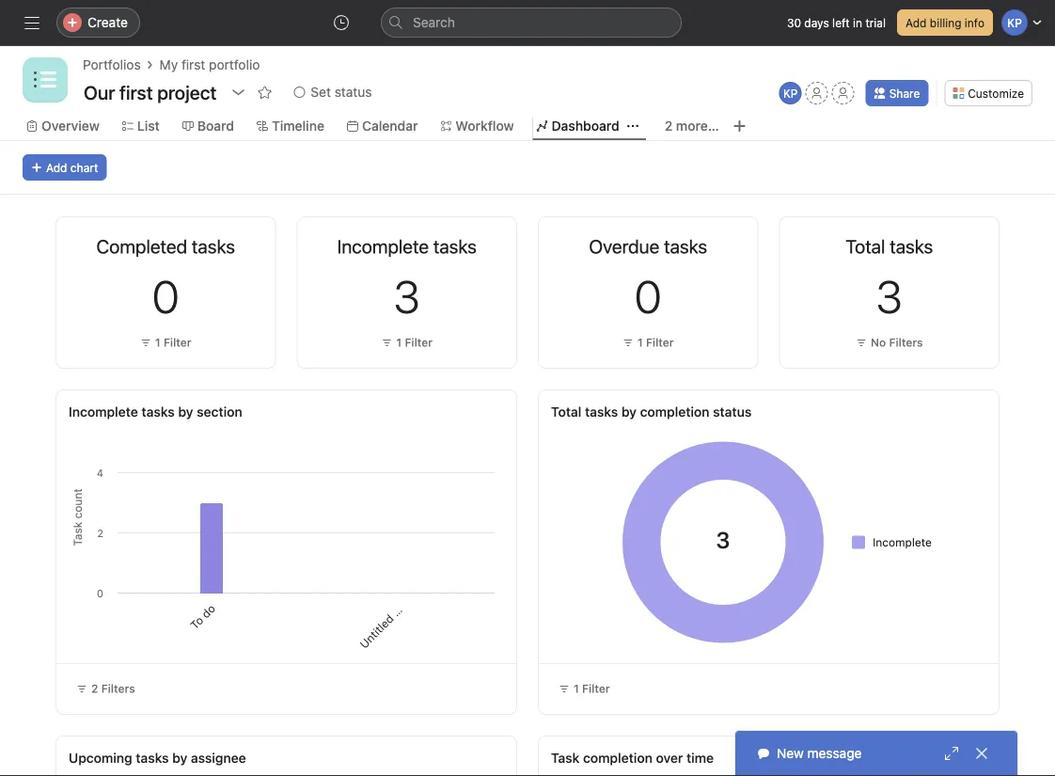 Task type: locate. For each thing, give the bounding box(es) containing it.
1 horizontal spatial view chart image
[[671, 236, 687, 251]]

create
[[88, 15, 128, 30]]

1 horizontal spatial incomplete
[[873, 536, 933, 549]]

task
[[551, 751, 580, 766]]

timeline
[[272, 118, 325, 134]]

2 horizontal spatial view chart image
[[913, 236, 928, 251]]

1 for incomplete tasks
[[397, 336, 402, 349]]

1 0 button from the left
[[152, 270, 180, 323]]

tasks left by
[[585, 404, 619, 420]]

3 button
[[394, 270, 420, 323], [877, 270, 903, 323]]

0 vertical spatial add
[[906, 16, 927, 29]]

left
[[833, 16, 850, 29]]

0 horizontal spatial edit chart image
[[215, 236, 230, 251]]

1 horizontal spatial 3 button
[[877, 270, 903, 323]]

upcoming
[[69, 751, 132, 766]]

0 horizontal spatial 3
[[394, 270, 420, 323]]

tab actions image
[[627, 120, 639, 132]]

board link
[[182, 116, 234, 136]]

tasks for by section
[[142, 404, 175, 420]]

total tasks by completion status
[[551, 404, 752, 420]]

0 vertical spatial filters
[[890, 336, 924, 349]]

workflow
[[456, 118, 514, 134]]

3
[[394, 270, 420, 323], [877, 270, 903, 323]]

tasks
[[142, 404, 175, 420], [585, 404, 619, 420], [136, 751, 169, 766]]

2 view chart image from the left
[[671, 236, 687, 251]]

1 horizontal spatial 3
[[877, 270, 903, 323]]

0 button down overdue tasks
[[635, 270, 662, 323]]

1 for overdue tasks
[[638, 336, 643, 349]]

2 3 from the left
[[877, 270, 903, 323]]

over time
[[657, 751, 714, 766]]

add left billing at right top
[[906, 16, 927, 29]]

1 horizontal spatial filters
[[890, 336, 924, 349]]

3 down incomplete tasks
[[394, 270, 420, 323]]

3 for total tasks
[[877, 270, 903, 323]]

untitled
[[357, 612, 396, 651]]

0 horizontal spatial 3 button
[[394, 270, 420, 323]]

share button
[[866, 80, 929, 106]]

share
[[890, 87, 921, 100]]

2 left more…
[[665, 118, 673, 134]]

2 edit chart image from the left
[[456, 236, 472, 251]]

add
[[906, 16, 927, 29], [46, 161, 67, 174]]

no filters button
[[852, 333, 928, 352]]

1 vertical spatial 2
[[91, 682, 98, 695]]

1 3 from the left
[[394, 270, 420, 323]]

1 horizontal spatial edit chart image
[[456, 236, 472, 251]]

filter for overdue tasks
[[647, 336, 674, 349]]

1 0 from the left
[[152, 270, 180, 323]]

filter
[[164, 336, 192, 349], [405, 336, 433, 349], [647, 336, 674, 349], [583, 682, 611, 695]]

1 vertical spatial filters
[[101, 682, 135, 695]]

billing
[[931, 16, 962, 29]]

0 button
[[152, 270, 180, 323], [635, 270, 662, 323]]

2 inside button
[[91, 682, 98, 695]]

add inside add chart button
[[46, 161, 67, 174]]

status
[[335, 84, 372, 100]]

task completion over time
[[551, 751, 714, 766]]

edit chart image
[[215, 236, 230, 251], [456, 236, 472, 251], [698, 236, 713, 251]]

new message
[[777, 746, 863, 761]]

2 0 button from the left
[[635, 270, 662, 323]]

30 days left in trial
[[788, 16, 886, 29]]

0 horizontal spatial 2
[[91, 682, 98, 695]]

edit chart image for overdue tasks
[[698, 236, 713, 251]]

add billing info button
[[898, 9, 994, 36]]

portfolios
[[83, 57, 141, 72]]

1 horizontal spatial 2
[[665, 118, 673, 134]]

1 3 button from the left
[[394, 270, 420, 323]]

2 for 2 more…
[[665, 118, 673, 134]]

3 button up no filters button
[[877, 270, 903, 323]]

1 horizontal spatial 0
[[635, 270, 662, 323]]

1 filter for completed tasks
[[155, 336, 192, 349]]

section
[[389, 582, 426, 619]]

view chart image for completed tasks
[[189, 236, 204, 251]]

add left chart
[[46, 161, 67, 174]]

expand new message image
[[945, 746, 960, 761]]

set status
[[311, 84, 372, 100]]

0 down overdue tasks
[[635, 270, 662, 323]]

2 for 2 filters
[[91, 682, 98, 695]]

2 more…
[[665, 118, 720, 134]]

my first portfolio link
[[160, 55, 260, 75]]

1 vertical spatial add
[[46, 161, 67, 174]]

0 horizontal spatial 0
[[152, 270, 180, 323]]

3 edit chart image from the left
[[698, 236, 713, 251]]

add chart
[[46, 161, 98, 174]]

0 down 'completed tasks'
[[152, 270, 180, 323]]

incomplete
[[69, 404, 138, 420], [873, 536, 933, 549]]

1 horizontal spatial add
[[906, 16, 927, 29]]

add inside add billing info button
[[906, 16, 927, 29]]

0 vertical spatial incomplete
[[69, 404, 138, 420]]

filters right no
[[890, 336, 924, 349]]

1
[[155, 336, 161, 349], [397, 336, 402, 349], [638, 336, 643, 349], [574, 682, 580, 695]]

board
[[197, 118, 234, 134]]

tasks left by section
[[142, 404, 175, 420]]

3 button down incomplete tasks
[[394, 270, 420, 323]]

3 up no filters button
[[877, 270, 903, 323]]

2 up upcoming
[[91, 682, 98, 695]]

untitled section
[[357, 582, 426, 651]]

close image
[[975, 746, 990, 761]]

None text field
[[79, 75, 222, 109]]

0 button down 'completed tasks'
[[152, 270, 180, 323]]

1 filter
[[155, 336, 192, 349], [397, 336, 433, 349], [638, 336, 674, 349], [574, 682, 611, 695]]

1 view chart image from the left
[[189, 236, 204, 251]]

0 horizontal spatial filters
[[101, 682, 135, 695]]

1 vertical spatial incomplete
[[873, 536, 933, 549]]

2 3 button from the left
[[877, 270, 903, 323]]

incomplete tasks
[[337, 235, 477, 257]]

2 0 from the left
[[635, 270, 662, 323]]

2 horizontal spatial edit chart image
[[698, 236, 713, 251]]

filters
[[890, 336, 924, 349], [101, 682, 135, 695]]

0 vertical spatial 2
[[665, 118, 673, 134]]

0
[[152, 270, 180, 323], [635, 270, 662, 323]]

1 filter button
[[135, 333, 196, 352], [377, 333, 438, 352], [618, 333, 679, 352], [551, 676, 619, 702]]

2
[[665, 118, 673, 134], [91, 682, 98, 695]]

0 horizontal spatial view chart image
[[189, 236, 204, 251]]

1 filter button for completed tasks
[[135, 333, 196, 352]]

my
[[160, 57, 178, 72]]

0 horizontal spatial add
[[46, 161, 67, 174]]

1 edit chart image from the left
[[215, 236, 230, 251]]

filter for incomplete tasks
[[405, 336, 433, 349]]

tasks for by assignee
[[136, 751, 169, 766]]

timeline link
[[257, 116, 325, 136]]

1 horizontal spatial 0 button
[[635, 270, 662, 323]]

search list box
[[381, 8, 682, 38]]

3 button for incomplete tasks
[[394, 270, 420, 323]]

1 for completed tasks
[[155, 336, 161, 349]]

1 filter for overdue tasks
[[638, 336, 674, 349]]

tasks right upcoming
[[136, 751, 169, 766]]

2 inside 'popup button'
[[665, 118, 673, 134]]

0 horizontal spatial 0 button
[[152, 270, 180, 323]]

0 horizontal spatial incomplete
[[69, 404, 138, 420]]

0 for completed tasks
[[152, 270, 180, 323]]

filters up upcoming
[[101, 682, 135, 695]]

view chart image
[[189, 236, 204, 251], [671, 236, 687, 251], [913, 236, 928, 251]]

dashboard
[[552, 118, 620, 134]]



Task type: vqa. For each thing, say whether or not it's contained in the screenshot.
octopus specimen inside the Projects ELEMENT
no



Task type: describe. For each thing, give the bounding box(es) containing it.
filter for completed tasks
[[164, 336, 192, 349]]

list link
[[122, 116, 160, 136]]

add chart button
[[23, 154, 107, 181]]

portfolios link
[[83, 55, 141, 75]]

customize
[[969, 87, 1025, 100]]

3 for incomplete tasks
[[394, 270, 420, 323]]

customize button
[[945, 80, 1033, 106]]

trial
[[866, 16, 886, 29]]

more…
[[677, 118, 720, 134]]

dashboard link
[[537, 116, 620, 136]]

view chart image for overdue tasks
[[671, 236, 687, 251]]

edit chart image for incomplete tasks
[[456, 236, 472, 251]]

overdue tasks
[[589, 235, 708, 257]]

3 view chart image from the left
[[913, 236, 928, 251]]

days
[[805, 16, 830, 29]]

list image
[[34, 69, 56, 91]]

add billing info
[[906, 16, 985, 29]]

filters for no filters
[[890, 336, 924, 349]]

chart
[[70, 161, 98, 174]]

2 more… button
[[665, 116, 720, 136]]

by section
[[178, 404, 243, 420]]

0 for overdue tasks
[[635, 270, 662, 323]]

add for add chart
[[46, 161, 67, 174]]

completion
[[584, 751, 653, 766]]

30
[[788, 16, 802, 29]]

first
[[182, 57, 205, 72]]

1 filter button for overdue tasks
[[618, 333, 679, 352]]

kp button
[[780, 82, 802, 104]]

incomplete for incomplete
[[873, 536, 933, 549]]

tasks for by
[[585, 404, 619, 420]]

search
[[413, 15, 455, 30]]

search button
[[381, 8, 682, 38]]

incomplete for incomplete tasks by section
[[69, 404, 138, 420]]

2 filters
[[91, 682, 135, 695]]

calendar link
[[347, 116, 418, 136]]

2 filters button
[[68, 676, 144, 702]]

upcoming tasks by assignee
[[69, 751, 246, 766]]

completed tasks
[[96, 235, 235, 257]]

no filters
[[871, 336, 924, 349]]

expand sidebar image
[[24, 15, 40, 30]]

add to starred image
[[257, 85, 272, 100]]

by assignee
[[172, 751, 246, 766]]

set
[[311, 84, 331, 100]]

overview link
[[26, 116, 100, 136]]

do
[[199, 602, 218, 621]]

history image
[[334, 15, 349, 30]]

total
[[551, 404, 582, 420]]

completion status
[[641, 404, 752, 420]]

add for add billing info
[[906, 16, 927, 29]]

1 filter for incomplete tasks
[[397, 336, 433, 349]]

kp
[[784, 87, 799, 100]]

edit chart image for completed tasks
[[215, 236, 230, 251]]

calendar
[[362, 118, 418, 134]]

in
[[854, 16, 863, 29]]

to
[[188, 614, 206, 632]]

by
[[622, 404, 637, 420]]

0 button for overdue tasks
[[635, 270, 662, 323]]

add tab image
[[733, 119, 748, 134]]

overview
[[41, 118, 100, 134]]

set status button
[[286, 79, 381, 105]]

workflow link
[[441, 116, 514, 136]]

no
[[871, 336, 887, 349]]

incomplete tasks by section
[[69, 404, 243, 420]]

portfolio
[[209, 57, 260, 72]]

my first portfolio
[[160, 57, 260, 72]]

create button
[[56, 8, 140, 38]]

filters for 2 filters
[[101, 682, 135, 695]]

to do
[[188, 602, 218, 632]]

show options image
[[231, 85, 246, 100]]

3 button for total tasks
[[877, 270, 903, 323]]

total tasks
[[846, 235, 934, 257]]

1 filter button for incomplete tasks
[[377, 333, 438, 352]]

list
[[137, 118, 160, 134]]

info
[[965, 16, 985, 29]]

0 button for completed tasks
[[152, 270, 180, 323]]

view chart image
[[430, 236, 445, 251]]



